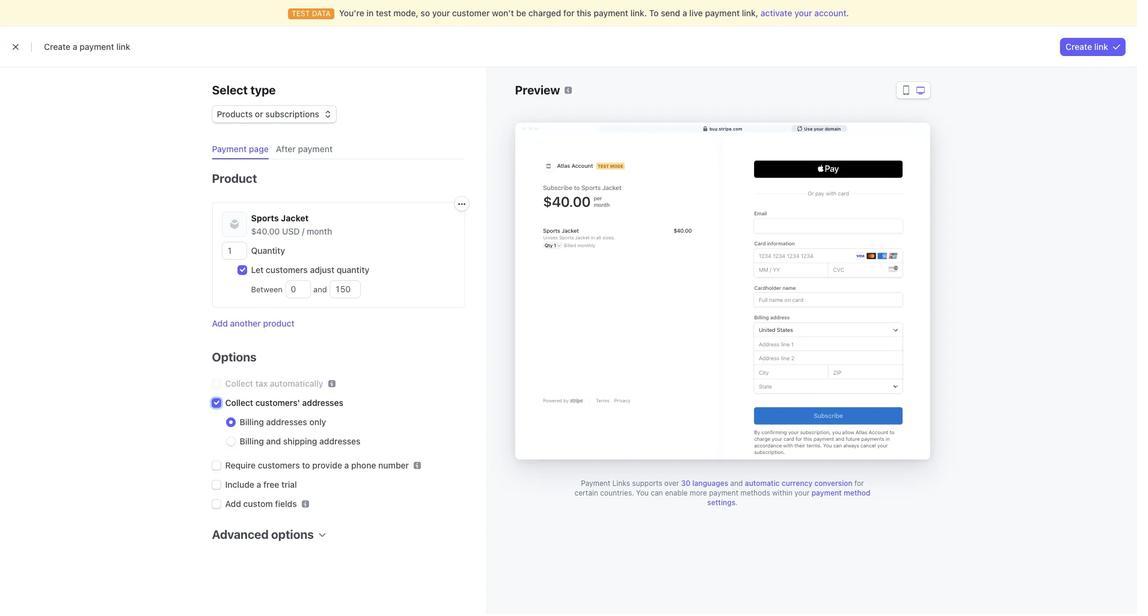 Task type: locate. For each thing, give the bounding box(es) containing it.
for up method
[[855, 479, 865, 488]]

collect left tax
[[225, 378, 253, 389]]

link
[[116, 42, 130, 52], [1095, 42, 1109, 52]]

type
[[251, 83, 276, 97]]

2 link from the left
[[1095, 42, 1109, 52]]

2 horizontal spatial and
[[731, 479, 743, 488]]

addresses
[[302, 398, 344, 408], [266, 417, 307, 427], [320, 436, 361, 446]]

collect left customers'
[[225, 398, 253, 408]]

2 collect from the top
[[225, 398, 253, 408]]

preview
[[515, 83, 560, 97]]

link.
[[631, 8, 647, 18]]

.
[[847, 8, 850, 18], [736, 498, 738, 507]]

Minimum adjustable quantity number field
[[286, 281, 310, 298]]

collect customers' addresses
[[225, 398, 344, 408]]

1 horizontal spatial and
[[311, 285, 329, 294]]

between
[[251, 285, 285, 294]]

add down "include"
[[225, 499, 241, 509]]

customers up free
[[258, 460, 300, 471]]

payment page
[[212, 144, 269, 154]]

a
[[683, 8, 688, 18], [73, 42, 77, 52], [345, 460, 349, 471], [257, 480, 261, 490]]

your right use
[[814, 126, 824, 131]]

let customers adjust quantity
[[251, 265, 370, 275]]

payment for payment links supports over 30 languages and automatic currency conversion
[[581, 479, 611, 488]]

0 vertical spatial payment
[[212, 144, 247, 154]]

for
[[564, 8, 575, 18], [855, 479, 865, 488]]

billing down customers'
[[240, 417, 264, 427]]

won't
[[492, 8, 514, 18]]

add
[[212, 318, 228, 329], [225, 499, 241, 509]]

payment page button
[[207, 140, 276, 159]]

more
[[690, 489, 708, 498]]

1 billing from the top
[[240, 417, 264, 427]]

billing
[[240, 417, 264, 427], [240, 436, 264, 446]]

use your domain button
[[792, 125, 848, 132]]

create inside button
[[1066, 42, 1093, 52]]

currency
[[782, 479, 813, 488]]

payment inside for certain countries. you can enable more payment methods within your
[[710, 489, 739, 498]]

1 vertical spatial add
[[225, 499, 241, 509]]

create
[[44, 42, 70, 52], [1066, 42, 1093, 52]]

links
[[613, 479, 631, 488]]

add another product
[[212, 318, 295, 329]]

$40.00
[[251, 226, 280, 236]]

billing up require
[[240, 436, 264, 446]]

1 vertical spatial collect
[[225, 398, 253, 408]]

payment page tab panel
[[202, 159, 469, 560]]

countries.
[[601, 489, 634, 498]]

payment
[[594, 8, 629, 18], [706, 8, 740, 18], [80, 42, 114, 52], [298, 144, 333, 154], [710, 489, 739, 498], [812, 489, 842, 498]]

page
[[249, 144, 269, 154]]

payment left page
[[212, 144, 247, 154]]

be
[[517, 8, 527, 18]]

after
[[276, 144, 296, 154]]

for inside for certain countries. you can enable more payment methods within your
[[855, 479, 865, 488]]

account
[[815, 8, 847, 18]]

0 horizontal spatial create
[[44, 42, 70, 52]]

0 vertical spatial customers
[[266, 265, 308, 275]]

1 horizontal spatial create
[[1066, 42, 1093, 52]]

0 vertical spatial for
[[564, 8, 575, 18]]

your right so
[[432, 8, 450, 18]]

0 vertical spatial collect
[[225, 378, 253, 389]]

add for add another product
[[212, 318, 228, 329]]

1 vertical spatial payment
[[581, 479, 611, 488]]

/
[[302, 226, 305, 236]]

activate your account link
[[761, 8, 847, 18]]

collect for collect tax automatically
[[225, 378, 253, 389]]

and up methods
[[731, 479, 743, 488]]

2 billing from the top
[[240, 436, 264, 446]]

0 vertical spatial billing
[[240, 417, 264, 427]]

your down automatic currency conversion link
[[795, 489, 810, 498]]

product
[[212, 171, 257, 185]]

0 horizontal spatial payment
[[212, 144, 247, 154]]

and down adjust
[[311, 285, 329, 294]]

addresses up provide
[[320, 436, 361, 446]]

0 vertical spatial .
[[847, 8, 850, 18]]

1 horizontal spatial for
[[855, 479, 865, 488]]

include a free trial
[[225, 480, 297, 490]]

automatic currency conversion link
[[745, 479, 853, 488]]

your inside button
[[814, 126, 824, 131]]

phone
[[351, 460, 376, 471]]

add left another
[[212, 318, 228, 329]]

payment
[[212, 144, 247, 154], [581, 479, 611, 488]]

1 collect from the top
[[225, 378, 253, 389]]

select type
[[212, 83, 276, 97]]

2 vertical spatial addresses
[[320, 436, 361, 446]]

customers up minimum adjustable quantity number field
[[266, 265, 308, 275]]

test
[[376, 8, 391, 18]]

and down billing addresses only
[[266, 436, 281, 446]]

1 vertical spatial for
[[855, 479, 865, 488]]

advanced
[[212, 528, 269, 542]]

billing and shipping addresses
[[240, 436, 361, 446]]

1 create from the left
[[44, 42, 70, 52]]

fields
[[275, 499, 297, 509]]

another
[[230, 318, 261, 329]]

so
[[421, 8, 430, 18]]

create for create a payment link
[[44, 42, 70, 52]]

0 vertical spatial add
[[212, 318, 228, 329]]

your inside for certain countries. you can enable more payment methods within your
[[795, 489, 810, 498]]

this
[[577, 8, 592, 18]]

Quantity number field
[[222, 242, 246, 259]]

addresses up "only" in the bottom of the page
[[302, 398, 344, 408]]

1 vertical spatial customers
[[258, 460, 300, 471]]

1 vertical spatial billing
[[240, 436, 264, 446]]

0 horizontal spatial and
[[266, 436, 281, 446]]

collect for collect customers' addresses
[[225, 398, 253, 408]]

1 horizontal spatial payment
[[581, 479, 611, 488]]

link,
[[742, 8, 759, 18]]

collect
[[225, 378, 253, 389], [225, 398, 253, 408]]

add inside button
[[212, 318, 228, 329]]

0 vertical spatial and
[[311, 285, 329, 294]]

adjust
[[310, 265, 335, 275]]

for left this
[[564, 8, 575, 18]]

and
[[311, 285, 329, 294], [266, 436, 281, 446], [731, 479, 743, 488]]

or
[[255, 109, 263, 119]]

settings
[[708, 498, 736, 507]]

2 vertical spatial and
[[731, 479, 743, 488]]

payment inside button
[[212, 144, 247, 154]]

use
[[805, 126, 813, 131]]

2 create from the left
[[1066, 42, 1093, 52]]

shipping
[[283, 436, 317, 446]]

you
[[637, 489, 649, 498]]

1 horizontal spatial link
[[1095, 42, 1109, 52]]

addresses down collect customers' addresses
[[266, 417, 307, 427]]

customers for let
[[266, 265, 308, 275]]

let
[[251, 265, 264, 275]]

products or subscriptions
[[217, 109, 320, 119]]

1 vertical spatial addresses
[[266, 417, 307, 427]]

automatically
[[270, 378, 324, 389]]

quantity
[[337, 265, 370, 275]]

payment up certain
[[581, 479, 611, 488]]

0 horizontal spatial .
[[736, 498, 738, 507]]

customers
[[266, 265, 308, 275], [258, 460, 300, 471]]

0 horizontal spatial link
[[116, 42, 130, 52]]

live
[[690, 8, 703, 18]]

quantity
[[251, 245, 285, 256]]



Task type: vqa. For each thing, say whether or not it's contained in the screenshot.
rightmost accounts
no



Task type: describe. For each thing, give the bounding box(es) containing it.
Maximum adjustable quantity number field
[[330, 281, 361, 298]]

0 horizontal spatial for
[[564, 8, 575, 18]]

enable
[[665, 489, 688, 498]]

options
[[271, 528, 314, 542]]

activate
[[761, 8, 793, 18]]

over
[[665, 479, 680, 488]]

payment method settings
[[708, 489, 871, 507]]

subscriptions
[[266, 109, 320, 119]]

create link
[[1066, 42, 1109, 52]]

add for add custom fields
[[225, 499, 241, 509]]

jacket
[[281, 213, 309, 223]]

30 languages link
[[682, 479, 729, 488]]

you're in test mode, so your customer won't be charged for this payment link. to send a live payment link, activate your account .
[[339, 8, 850, 18]]

30
[[682, 479, 691, 488]]

in
[[367, 8, 374, 18]]

1 link from the left
[[116, 42, 130, 52]]

method
[[844, 489, 871, 498]]

month
[[307, 226, 332, 236]]

mode,
[[394, 8, 419, 18]]

create for create link
[[1066, 42, 1093, 52]]

payment inside payment method settings
[[812, 489, 842, 498]]

payment for payment page
[[212, 144, 247, 154]]

methods
[[741, 489, 771, 498]]

only
[[310, 417, 326, 427]]

for certain countries. you can enable more payment methods within your
[[575, 479, 865, 498]]

advanced options button
[[207, 520, 326, 543]]

product
[[263, 318, 295, 329]]

svg image
[[458, 201, 465, 208]]

customer
[[452, 8, 490, 18]]

require
[[225, 460, 256, 471]]

provide
[[312, 460, 342, 471]]

require customers to provide a phone number
[[225, 460, 409, 471]]

payment link settings tab list
[[207, 140, 465, 159]]

trial
[[282, 480, 297, 490]]

customers for require
[[258, 460, 300, 471]]

conversion
[[815, 479, 853, 488]]

supports
[[633, 479, 663, 488]]

products or subscriptions button
[[212, 103, 336, 123]]

free
[[264, 480, 279, 490]]

add custom fields
[[225, 499, 297, 509]]

certain
[[575, 489, 599, 498]]

charged
[[529, 8, 562, 18]]

domain
[[825, 126, 841, 131]]

automatic
[[745, 479, 780, 488]]

payment inside button
[[298, 144, 333, 154]]

billing addresses only
[[240, 417, 326, 427]]

select
[[212, 83, 248, 97]]

add another product button
[[212, 318, 295, 330]]

custom
[[243, 499, 273, 509]]

1 horizontal spatial .
[[847, 8, 850, 18]]

buy.stripe.com
[[710, 126, 743, 131]]

usd
[[282, 226, 300, 236]]

number
[[379, 460, 409, 471]]

you're
[[339, 8, 365, 18]]

languages
[[693, 479, 729, 488]]

after payment
[[276, 144, 333, 154]]

customers'
[[256, 398, 300, 408]]

within
[[773, 489, 793, 498]]

include
[[225, 480, 254, 490]]

payment method settings link
[[708, 489, 871, 507]]

products
[[217, 109, 253, 119]]

create link button
[[1061, 38, 1126, 55]]

sports jacket $40.00 usd / month
[[251, 213, 332, 236]]

1 vertical spatial and
[[266, 436, 281, 446]]

billing for billing addresses only
[[240, 417, 264, 427]]

advanced options
[[212, 528, 314, 542]]

to
[[650, 8, 659, 18]]

use your domain
[[805, 126, 841, 131]]

link inside button
[[1095, 42, 1109, 52]]

options
[[212, 350, 257, 364]]

billing for billing and shipping addresses
[[240, 436, 264, 446]]

create a payment link
[[44, 42, 130, 52]]

collect tax automatically
[[225, 378, 324, 389]]

1 vertical spatial .
[[736, 498, 738, 507]]

sports
[[251, 213, 279, 223]]

can
[[651, 489, 663, 498]]

tax
[[256, 378, 268, 389]]

send
[[661, 8, 681, 18]]

0 vertical spatial addresses
[[302, 398, 344, 408]]

to
[[302, 460, 310, 471]]

your right activate
[[795, 8, 813, 18]]



